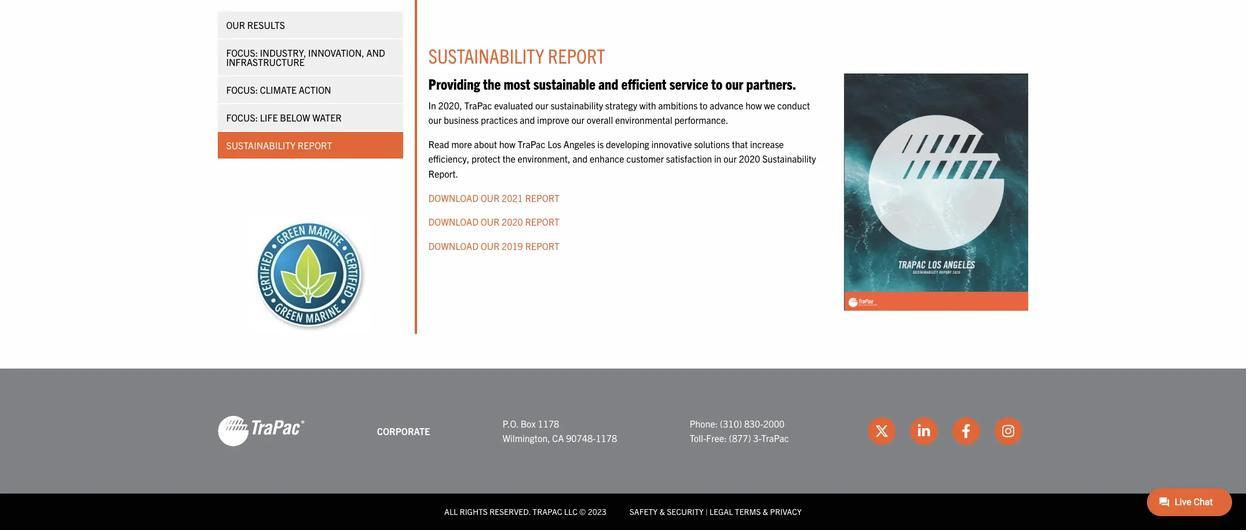 Task type: vqa. For each thing, say whether or not it's contained in the screenshot.
to
yes



Task type: locate. For each thing, give the bounding box(es) containing it.
1 horizontal spatial and
[[573, 153, 588, 165]]

industry,
[[260, 47, 306, 59]]

corporate
[[377, 426, 430, 437]]

conduct
[[777, 99, 810, 111]]

in
[[714, 153, 722, 165]]

1 focus: from the top
[[226, 47, 258, 59]]

focus: industry, innovation, and infrastructure
[[226, 47, 385, 68]]

efficient
[[621, 74, 667, 92]]

&
[[660, 507, 665, 518], [763, 507, 768, 518]]

0 vertical spatial sustainability report
[[428, 43, 605, 68]]

0 vertical spatial 1178
[[538, 418, 559, 430]]

climate
[[260, 84, 297, 96]]

trapac up "environment,"
[[518, 138, 545, 150]]

1178
[[538, 418, 559, 430], [596, 433, 617, 445]]

3 focus: from the top
[[226, 112, 258, 123]]

our left results
[[226, 19, 245, 31]]

the left the most on the top
[[483, 74, 501, 92]]

our
[[725, 74, 743, 92], [535, 99, 548, 111], [428, 114, 442, 126], [571, 114, 585, 126], [724, 153, 737, 165]]

0 vertical spatial focus:
[[226, 47, 258, 59]]

innovation,
[[308, 47, 364, 59]]

©
[[579, 507, 586, 518]]

trapac down 2000
[[761, 433, 789, 445]]

download our 2021 report link
[[428, 192, 560, 204]]

the right protect
[[503, 153, 515, 165]]

innovative
[[651, 138, 692, 150]]

with
[[639, 99, 656, 111]]

2 vertical spatial and
[[573, 153, 588, 165]]

focus: climate action
[[226, 84, 331, 96]]

2 horizontal spatial and
[[598, 74, 618, 92]]

footer
[[0, 369, 1246, 531]]

focus: climate action link
[[218, 76, 403, 103]]

1 vertical spatial 1178
[[596, 433, 617, 445]]

box
[[521, 418, 536, 430]]

1 horizontal spatial to
[[711, 74, 723, 92]]

to up the advance
[[711, 74, 723, 92]]

and for los
[[573, 153, 588, 165]]

download
[[428, 192, 479, 204], [428, 216, 479, 228], [428, 240, 479, 252]]

our left 2021
[[481, 192, 500, 204]]

sustainability report down 'focus: life below water'
[[226, 140, 332, 151]]

1 vertical spatial sustainability
[[226, 140, 296, 151]]

focus: left life
[[226, 112, 258, 123]]

download down report. at top
[[428, 192, 479, 204]]

our up the download our 2019 report 'link'
[[481, 216, 500, 228]]

0 horizontal spatial sustainability
[[226, 140, 296, 151]]

legal
[[710, 507, 733, 518]]

2 focus: from the top
[[226, 84, 258, 96]]

2 vertical spatial focus:
[[226, 112, 258, 123]]

2020 down 2021
[[502, 216, 523, 228]]

and down evaluated
[[520, 114, 535, 126]]

(877)
[[729, 433, 751, 445]]

0 vertical spatial the
[[483, 74, 501, 92]]

sustainability down life
[[226, 140, 296, 151]]

0 horizontal spatial the
[[483, 74, 501, 92]]

our up the advance
[[725, 74, 743, 92]]

legal terms & privacy link
[[710, 507, 802, 518]]

below
[[280, 112, 310, 123]]

1 horizontal spatial trapac
[[518, 138, 545, 150]]

and inside "in 2020, trapac evaluated our sustainability strategy with ambitions to advance how we conduct our business practices and improve our overall environmental performance."
[[520, 114, 535, 126]]

focus: for focus: industry, innovation, and infrastructure
[[226, 47, 258, 59]]

our up improve
[[535, 99, 548, 111]]

sustainability
[[551, 99, 603, 111]]

the inside read more about how trapac los angeles is developing innovative solutions that increase efficiency, protect the environment, and enhance customer satisfaction in our 2020 sustainability report.
[[503, 153, 515, 165]]

0 vertical spatial 2020
[[739, 153, 760, 165]]

1 vertical spatial to
[[700, 99, 708, 111]]

2 horizontal spatial trapac
[[761, 433, 789, 445]]

2 & from the left
[[763, 507, 768, 518]]

2020 down that
[[739, 153, 760, 165]]

download for download our 2019 report
[[428, 240, 479, 252]]

report for download our 2020 report
[[525, 216, 560, 228]]

developing
[[606, 138, 649, 150]]

0 horizontal spatial sustainability report
[[226, 140, 332, 151]]

report
[[548, 43, 605, 68], [298, 140, 332, 151], [525, 192, 560, 204], [525, 216, 560, 228], [525, 240, 560, 252]]

read
[[428, 138, 449, 150]]

report right the 2019
[[525, 240, 560, 252]]

2020
[[739, 153, 760, 165], [502, 216, 523, 228]]

how right 'about'
[[499, 138, 516, 150]]

1 horizontal spatial 1178
[[596, 433, 617, 445]]

0 horizontal spatial and
[[520, 114, 535, 126]]

2 vertical spatial download
[[428, 240, 479, 252]]

p.o. box 1178 wilmington, ca 90748-1178
[[503, 418, 617, 445]]

footer containing p.o. box 1178
[[0, 369, 1246, 531]]

water
[[312, 112, 342, 123]]

focus: left climate
[[226, 84, 258, 96]]

focus: down our results
[[226, 47, 258, 59]]

and inside read more about how trapac los angeles is developing innovative solutions that increase efficiency, protect the environment, and enhance customer satisfaction in our 2020 sustainability report.
[[573, 153, 588, 165]]

to
[[711, 74, 723, 92], [700, 99, 708, 111]]

improve
[[537, 114, 569, 126]]

1 vertical spatial sustainability report
[[226, 140, 332, 151]]

1 vertical spatial download
[[428, 216, 479, 228]]

830-
[[744, 418, 763, 430]]

infrastructure
[[226, 56, 305, 68]]

1 horizontal spatial 2020
[[739, 153, 760, 165]]

report.
[[428, 168, 458, 180]]

download down download our 2021 report link
[[428, 216, 479, 228]]

download down download our 2020 report link
[[428, 240, 479, 252]]

report down download our 2021 report link
[[525, 216, 560, 228]]

1 horizontal spatial the
[[503, 153, 515, 165]]

trapac up "business"
[[464, 99, 492, 111]]

focus:
[[226, 47, 258, 59], [226, 84, 258, 96], [226, 112, 258, 123]]

2023
[[588, 507, 606, 518]]

1 horizontal spatial &
[[763, 507, 768, 518]]

& right "safety"
[[660, 507, 665, 518]]

1 vertical spatial focus:
[[226, 84, 258, 96]]

ambitions
[[658, 99, 698, 111]]

efficiency,
[[428, 153, 469, 165]]

0 vertical spatial sustainability
[[428, 43, 544, 68]]

trapac
[[464, 99, 492, 111], [518, 138, 545, 150], [761, 433, 789, 445]]

sustainability up the most on the top
[[428, 43, 544, 68]]

1 vertical spatial and
[[520, 114, 535, 126]]

customer
[[626, 153, 664, 165]]

how
[[746, 99, 762, 111], [499, 138, 516, 150]]

report for download our 2019 report
[[525, 240, 560, 252]]

and down angeles
[[573, 153, 588, 165]]

rights
[[460, 507, 488, 518]]

0 horizontal spatial to
[[700, 99, 708, 111]]

the
[[483, 74, 501, 92], [503, 153, 515, 165]]

0 vertical spatial how
[[746, 99, 762, 111]]

our right "in"
[[724, 153, 737, 165]]

90748-
[[566, 433, 596, 445]]

0 horizontal spatial 1178
[[538, 418, 559, 430]]

0 vertical spatial trapac
[[464, 99, 492, 111]]

1 download from the top
[[428, 192, 479, 204]]

report right 2021
[[525, 192, 560, 204]]

1 vertical spatial the
[[503, 153, 515, 165]]

1 vertical spatial 2020
[[502, 216, 523, 228]]

our
[[226, 19, 245, 31], [481, 192, 500, 204], [481, 216, 500, 228], [481, 240, 500, 252]]

1178 up ca
[[538, 418, 559, 430]]

our down sustainability
[[571, 114, 585, 126]]

download our 2020 report
[[428, 216, 560, 228]]

that
[[732, 138, 748, 150]]

to up performance.
[[700, 99, 708, 111]]

0 vertical spatial to
[[711, 74, 723, 92]]

trapac inside "in 2020, trapac evaluated our sustainability strategy with ambitions to advance how we conduct our business practices and improve our overall environmental performance."
[[464, 99, 492, 111]]

3 download from the top
[[428, 240, 479, 252]]

0 horizontal spatial trapac
[[464, 99, 492, 111]]

sustainability report
[[428, 43, 605, 68], [226, 140, 332, 151]]

2 download from the top
[[428, 216, 479, 228]]

0 horizontal spatial &
[[660, 507, 665, 518]]

& right terms
[[763, 507, 768, 518]]

2 vertical spatial trapac
[[761, 433, 789, 445]]

1 horizontal spatial how
[[746, 99, 762, 111]]

trapac inside read more about how trapac los angeles is developing innovative solutions that increase efficiency, protect the environment, and enhance customer satisfaction in our 2020 sustainability report.
[[518, 138, 545, 150]]

p.o.
[[503, 418, 519, 430]]

1 horizontal spatial sustainability report
[[428, 43, 605, 68]]

1 vertical spatial how
[[499, 138, 516, 150]]

1 vertical spatial trapac
[[518, 138, 545, 150]]

sustainability
[[428, 43, 544, 68], [226, 140, 296, 151]]

how inside "in 2020, trapac evaluated our sustainability strategy with ambitions to advance how we conduct our business practices and improve our overall environmental performance."
[[746, 99, 762, 111]]

we
[[764, 99, 775, 111]]

our left the 2019
[[481, 240, 500, 252]]

0 vertical spatial download
[[428, 192, 479, 204]]

3-
[[753, 433, 761, 445]]

sustainable
[[533, 74, 596, 92]]

1178 right ca
[[596, 433, 617, 445]]

sustainability report up the most on the top
[[428, 43, 605, 68]]

2020 inside read more about how trapac los angeles is developing innovative solutions that increase efficiency, protect the environment, and enhance customer satisfaction in our 2020 sustainability report.
[[739, 153, 760, 165]]

phone:
[[690, 418, 718, 430]]

focus: inside focus: industry, innovation, and infrastructure
[[226, 47, 258, 59]]

safety & security | legal terms & privacy
[[630, 507, 802, 518]]

sustainability report inside sustainability report link
[[226, 140, 332, 151]]

and
[[598, 74, 618, 92], [520, 114, 535, 126], [573, 153, 588, 165]]

and up the "strategy"
[[598, 74, 618, 92]]

how left we
[[746, 99, 762, 111]]

0 horizontal spatial how
[[499, 138, 516, 150]]



Task type: describe. For each thing, give the bounding box(es) containing it.
0 vertical spatial and
[[598, 74, 618, 92]]

read more about how trapac los angeles is developing innovative solutions that increase efficiency, protect the environment, and enhance customer satisfaction in our 2020 sustainability report.
[[428, 138, 816, 180]]

most
[[504, 74, 530, 92]]

1 horizontal spatial sustainability
[[428, 43, 544, 68]]

terms
[[735, 507, 761, 518]]

phone: (310) 830-2000 toll-free: (877) 3-trapac
[[690, 418, 789, 445]]

solutions
[[694, 138, 730, 150]]

focus: for focus: life below water
[[226, 112, 258, 123]]

download for download our 2021 report
[[428, 192, 479, 204]]

satisfaction
[[666, 153, 712, 165]]

report for download our 2021 report
[[525, 192, 560, 204]]

protect
[[472, 153, 500, 165]]

environment,
[[518, 153, 570, 165]]

llc
[[564, 507, 578, 518]]

1 & from the left
[[660, 507, 665, 518]]

download for download our 2020 report
[[428, 216, 479, 228]]

toll-
[[690, 433, 706, 445]]

performance.
[[675, 114, 728, 126]]

life
[[260, 112, 278, 123]]

all
[[444, 507, 458, 518]]

our for download our 2020 report
[[481, 216, 500, 228]]

in
[[428, 99, 436, 111]]

our for download our 2021 report
[[481, 192, 500, 204]]

strategy
[[605, 99, 637, 111]]

2000
[[763, 418, 785, 430]]

trapac inside phone: (310) 830-2000 toll-free: (877) 3-trapac
[[761, 433, 789, 445]]

|
[[706, 507, 708, 518]]

about
[[474, 138, 497, 150]]

evaluated
[[494, 99, 533, 111]]

report down focus: life below water link
[[298, 140, 332, 151]]

2019
[[502, 240, 523, 252]]

focus: industry, innovation, and infrastructure link
[[218, 39, 403, 75]]

(310)
[[720, 418, 742, 430]]

reserved.
[[490, 507, 531, 518]]

ca
[[552, 433, 564, 445]]

practices
[[481, 114, 518, 126]]

is
[[597, 138, 604, 150]]

angeles
[[564, 138, 595, 150]]

security
[[667, 507, 704, 518]]

our results
[[226, 19, 285, 31]]

providing the most sustainable and efficient service to our partners.
[[428, 74, 796, 92]]

how inside read more about how trapac los angeles is developing innovative solutions that increase efficiency, protect the environment, and enhance customer satisfaction in our 2020 sustainability report.
[[499, 138, 516, 150]]

privacy
[[770, 507, 802, 518]]

action
[[299, 84, 331, 96]]

2020,
[[438, 99, 462, 111]]

service
[[670, 74, 708, 92]]

0 horizontal spatial 2020
[[502, 216, 523, 228]]

providing
[[428, 74, 480, 92]]

sustainability report link
[[218, 132, 403, 159]]

enhance
[[590, 153, 624, 165]]

download our 2021 report
[[428, 192, 560, 204]]

and
[[366, 47, 385, 59]]

business
[[444, 114, 479, 126]]

corporate image
[[218, 416, 304, 448]]

more
[[451, 138, 472, 150]]

in 2020, trapac evaluated our sustainability strategy with ambitions to advance how we conduct our business practices and improve our overall environmental performance.
[[428, 99, 810, 126]]

report up sustainable
[[548, 43, 605, 68]]

environmental
[[615, 114, 672, 126]]

focus: life below water
[[226, 112, 342, 123]]

results
[[247, 19, 285, 31]]

our down in
[[428, 114, 442, 126]]

download our 2020 report link
[[428, 216, 560, 228]]

2021
[[502, 192, 523, 204]]

partners.
[[746, 74, 796, 92]]

increase
[[750, 138, 784, 150]]

focus: for focus: climate action
[[226, 84, 258, 96]]

all rights reserved. trapac llc © 2023
[[444, 507, 606, 518]]

our inside read more about how trapac los angeles is developing innovative solutions that increase efficiency, protect the environment, and enhance customer satisfaction in our 2020 sustainability report.
[[724, 153, 737, 165]]

trapac
[[533, 507, 562, 518]]

safety
[[630, 507, 658, 518]]

download our 2019 report link
[[428, 240, 560, 252]]

our for download our 2019 report
[[481, 240, 500, 252]]

and for sustainability
[[520, 114, 535, 126]]

focus: life below water link
[[218, 104, 403, 131]]

advance
[[710, 99, 743, 111]]

overall
[[587, 114, 613, 126]]

los
[[548, 138, 561, 150]]

sustainability
[[762, 153, 816, 165]]

our results link
[[218, 12, 403, 38]]

wilmington,
[[503, 433, 550, 445]]

safety & security link
[[630, 507, 704, 518]]

to inside "in 2020, trapac evaluated our sustainability strategy with ambitions to advance how we conduct our business practices and improve our overall environmental performance."
[[700, 99, 708, 111]]

download our 2019 report
[[428, 240, 560, 252]]



